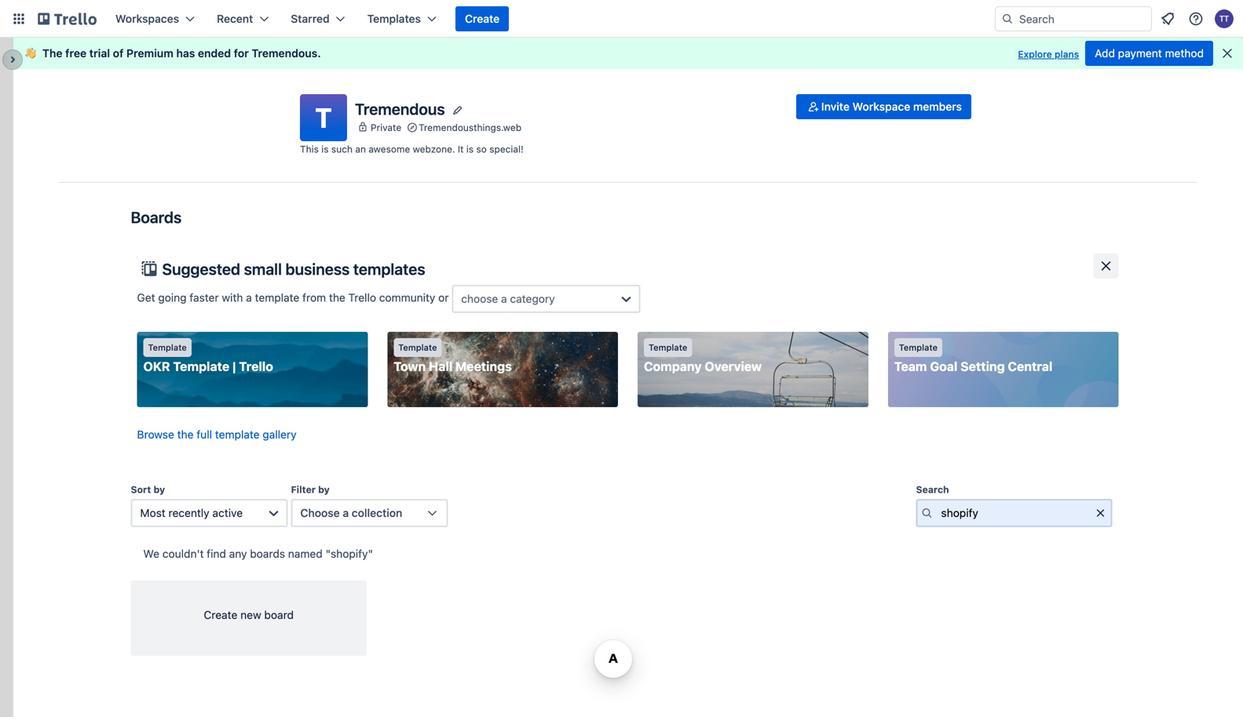 Task type: describe. For each thing, give the bounding box(es) containing it.
Search text field
[[916, 499, 1112, 528]]

overview
[[705, 359, 762, 374]]

has
[[176, 47, 195, 60]]

choose
[[300, 507, 340, 520]]

tremendousthings.web link
[[419, 120, 521, 135]]

0 vertical spatial trello
[[348, 291, 376, 304]]

recent
[[217, 12, 253, 25]]

template team goal setting central
[[894, 343, 1053, 374]]

template okr template | trello
[[143, 343, 273, 374]]

1 vertical spatial tremendous
[[355, 100, 445, 118]]

template company overview
[[644, 343, 762, 374]]

recently
[[168, 507, 209, 520]]

get
[[137, 291, 155, 304]]

templates
[[353, 260, 425, 278]]

.
[[317, 47, 321, 60]]

hall
[[429, 359, 452, 374]]

the
[[42, 47, 62, 60]]

webzone.
[[413, 144, 455, 155]]

choose
[[461, 293, 498, 305]]

premium
[[126, 47, 173, 60]]

method
[[1165, 47, 1204, 60]]

invite workspace members
[[821, 100, 962, 113]]

explore
[[1018, 49, 1052, 60]]

we couldn't find any boards named "shopify"
[[143, 548, 373, 561]]

or
[[438, 291, 449, 304]]

👋 the free trial of premium has ended for tremendous .
[[25, 47, 321, 60]]

create for create
[[465, 12, 500, 25]]

town
[[394, 359, 426, 374]]

trello inside template okr template | trello
[[239, 359, 273, 374]]

recent button
[[207, 6, 278, 31]]

with
[[222, 291, 243, 304]]

community
[[379, 291, 435, 304]]

sort by
[[131, 485, 165, 496]]

team
[[894, 359, 927, 374]]

browse
[[137, 428, 174, 441]]

tremendousthings.web
[[419, 122, 521, 133]]

open information menu image
[[1188, 11, 1204, 27]]

an
[[355, 144, 366, 155]]

Search field
[[995, 6, 1152, 31]]

choose a collection button
[[291, 499, 448, 528]]

add
[[1095, 47, 1115, 60]]

free
[[65, 47, 86, 60]]

|
[[232, 359, 236, 374]]

a for choose a collection
[[343, 507, 349, 520]]

board
[[264, 609, 294, 622]]

template for team
[[899, 343, 938, 353]]

filter by
[[291, 485, 330, 496]]

this is such an awesome webzone. it is so special!
[[300, 144, 524, 155]]

👋
[[25, 47, 36, 60]]

t
[[315, 101, 332, 134]]

suggested small business templates
[[162, 260, 425, 278]]

create button
[[455, 6, 509, 31]]

a for choose a category
[[501, 293, 507, 305]]

such
[[331, 144, 353, 155]]

1 vertical spatial the
[[177, 428, 194, 441]]

most
[[140, 507, 166, 520]]

active
[[212, 507, 243, 520]]

new
[[240, 609, 261, 622]]

small
[[244, 260, 282, 278]]

back to home image
[[38, 6, 97, 31]]

it
[[458, 144, 464, 155]]

sort
[[131, 485, 151, 496]]

explore plans
[[1018, 49, 1079, 60]]

invite workspace members button
[[796, 94, 971, 119]]

we
[[143, 548, 159, 561]]

1 vertical spatial template
[[215, 428, 260, 441]]

create new board
[[204, 609, 294, 622]]

payment
[[1118, 47, 1162, 60]]

template for okr
[[148, 343, 187, 353]]

invite
[[821, 100, 850, 113]]

starred button
[[281, 6, 355, 31]]



Task type: vqa. For each thing, say whether or not it's contained in the screenshot.
home icon
no



Task type: locate. For each thing, give the bounding box(es) containing it.
create
[[465, 12, 500, 25], [204, 609, 237, 622]]

get going faster with a template from the trello community or
[[137, 291, 452, 304]]

starred
[[291, 12, 330, 25]]

a
[[246, 291, 252, 304], [501, 293, 507, 305], [343, 507, 349, 520]]

find
[[207, 548, 226, 561]]

a right the choose
[[343, 507, 349, 520]]

boards
[[250, 548, 285, 561]]

0 notifications image
[[1158, 9, 1177, 28]]

0 horizontal spatial tremendous
[[252, 47, 317, 60]]

couldn't
[[162, 548, 204, 561]]

the
[[329, 291, 345, 304], [177, 428, 194, 441]]

filter
[[291, 485, 316, 496]]

template for town
[[398, 343, 437, 353]]

1 horizontal spatial create
[[465, 12, 500, 25]]

workspaces
[[115, 12, 179, 25]]

collection
[[352, 507, 402, 520]]

members
[[913, 100, 962, 113]]

by right filter
[[318, 485, 330, 496]]

0 horizontal spatial create
[[204, 609, 237, 622]]

meetings
[[455, 359, 512, 374]]

browse the full template gallery
[[137, 428, 297, 441]]

0 vertical spatial create
[[465, 12, 500, 25]]

by right sort
[[153, 485, 165, 496]]

terry turtle (terryturtle) image
[[1215, 9, 1234, 28]]

awesome
[[369, 144, 410, 155]]

create inside button
[[465, 12, 500, 25]]

0 vertical spatial tremendous
[[252, 47, 317, 60]]

1 horizontal spatial by
[[318, 485, 330, 496]]

this
[[300, 144, 319, 155]]

1 horizontal spatial is
[[466, 144, 474, 155]]

search
[[916, 485, 949, 496]]

choose a collection
[[300, 507, 402, 520]]

t button
[[300, 94, 347, 141]]

template
[[255, 291, 299, 304], [215, 428, 260, 441]]

plans
[[1055, 49, 1079, 60]]

the left full
[[177, 428, 194, 441]]

the right 'from'
[[329, 291, 345, 304]]

banner
[[13, 38, 1243, 69]]

0 horizontal spatial is
[[321, 144, 329, 155]]

goal
[[930, 359, 958, 374]]

template town hall meetings
[[394, 343, 512, 374]]

trello right |
[[239, 359, 273, 374]]

a right choose on the top left
[[501, 293, 507, 305]]

special!
[[489, 144, 524, 155]]

template inside template team goal setting central
[[899, 343, 938, 353]]

tremendous down starred
[[252, 47, 317, 60]]

0 horizontal spatial by
[[153, 485, 165, 496]]

central
[[1008, 359, 1053, 374]]

0 horizontal spatial the
[[177, 428, 194, 441]]

from
[[302, 291, 326, 304]]

private
[[371, 122, 401, 133]]

0 vertical spatial template
[[255, 291, 299, 304]]

clear boards search. image
[[1094, 507, 1107, 520]]

template left |
[[173, 359, 229, 374]]

workspace
[[853, 100, 910, 113]]

suggested
[[162, 260, 240, 278]]

trial
[[89, 47, 110, 60]]

business
[[285, 260, 350, 278]]

tremendous up private in the top of the page
[[355, 100, 445, 118]]

most recently active
[[140, 507, 243, 520]]

0 vertical spatial the
[[329, 291, 345, 304]]

template
[[148, 343, 187, 353], [398, 343, 437, 353], [649, 343, 687, 353], [899, 343, 938, 353], [173, 359, 229, 374]]

choose a category
[[461, 293, 555, 305]]

0 horizontal spatial a
[[246, 291, 252, 304]]

any
[[229, 548, 247, 561]]

2 horizontal spatial a
[[501, 293, 507, 305]]

1 horizontal spatial a
[[343, 507, 349, 520]]

sm image
[[806, 99, 821, 115]]

a inside choose a collection button
[[343, 507, 349, 520]]

ended
[[198, 47, 231, 60]]

1 is from the left
[[321, 144, 329, 155]]

template up team
[[899, 343, 938, 353]]

template for company
[[649, 343, 687, 353]]

so
[[476, 144, 487, 155]]

1 horizontal spatial tremendous
[[355, 100, 445, 118]]

1 horizontal spatial the
[[329, 291, 345, 304]]

add payment method button
[[1085, 41, 1213, 66]]

template down small
[[255, 291, 299, 304]]

template up company
[[649, 343, 687, 353]]

primary element
[[0, 0, 1243, 38]]

trello
[[348, 291, 376, 304], [239, 359, 273, 374]]

"shopify"
[[326, 548, 373, 561]]

tremendous
[[252, 47, 317, 60], [355, 100, 445, 118]]

templates button
[[358, 6, 446, 31]]

add payment method
[[1095, 47, 1204, 60]]

browse the full template gallery link
[[137, 428, 297, 441]]

template right full
[[215, 428, 260, 441]]

1 by from the left
[[153, 485, 165, 496]]

template inside 'template company overview'
[[649, 343, 687, 353]]

workspaces button
[[106, 6, 204, 31]]

templates
[[367, 12, 421, 25]]

by
[[153, 485, 165, 496], [318, 485, 330, 496]]

trello down templates
[[348, 291, 376, 304]]

full
[[197, 428, 212, 441]]

1 vertical spatial trello
[[239, 359, 273, 374]]

faster
[[190, 291, 219, 304]]

is right 'this'
[[321, 144, 329, 155]]

a right with
[[246, 291, 252, 304]]

company
[[644, 359, 702, 374]]

gallery
[[263, 428, 297, 441]]

0 horizontal spatial trello
[[239, 359, 273, 374]]

is
[[321, 144, 329, 155], [466, 144, 474, 155]]

by for filter by
[[318, 485, 330, 496]]

template up the town
[[398, 343, 437, 353]]

template inside template town hall meetings
[[398, 343, 437, 353]]

by for sort by
[[153, 485, 165, 496]]

okr
[[143, 359, 170, 374]]

1 vertical spatial create
[[204, 609, 237, 622]]

create for create new board
[[204, 609, 237, 622]]

explore plans button
[[1018, 45, 1079, 64]]

of
[[113, 47, 124, 60]]

template up "okr"
[[148, 343, 187, 353]]

tremendous inside banner
[[252, 47, 317, 60]]

is right the it
[[466, 144, 474, 155]]

1 horizontal spatial trello
[[348, 291, 376, 304]]

search image
[[1001, 13, 1014, 25]]

wave image
[[25, 46, 36, 60]]

2 by from the left
[[318, 485, 330, 496]]

category
[[510, 293, 555, 305]]

2 is from the left
[[466, 144, 474, 155]]

named
[[288, 548, 323, 561]]

setting
[[961, 359, 1005, 374]]

banner containing 👋
[[13, 38, 1243, 69]]

going
[[158, 291, 187, 304]]



